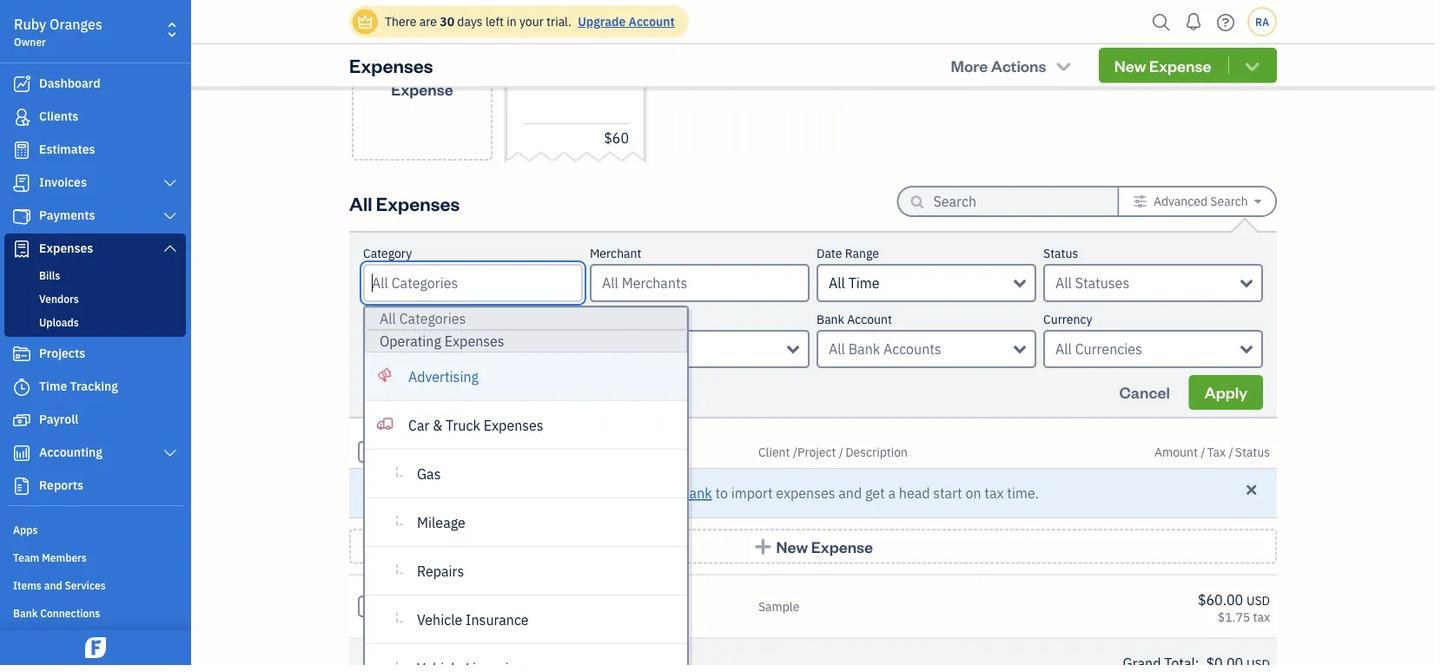 Task type: describe. For each thing, give the bounding box(es) containing it.
$60.00
[[1198, 591, 1244, 609]]

there
[[385, 13, 417, 30]]

dashboard image
[[11, 76, 32, 93]]

all categories button
[[380, 309, 466, 329]]

chevron large down image for invoices
[[162, 176, 178, 190]]

connections
[[40, 607, 100, 620]]

projects
[[39, 345, 85, 362]]

1 horizontal spatial plus image
[[753, 538, 773, 556]]

caretdown image inside advanced search dropdown button
[[1255, 195, 1262, 209]]

vehicle insurance
[[417, 611, 529, 629]]

time inside field
[[849, 274, 880, 292]]

services
[[65, 579, 106, 593]]

all for all bank accounts
[[829, 340, 845, 358]]

reports link
[[4, 471, 186, 502]]

4 / from the left
[[839, 444, 844, 460]]

chart image
[[11, 445, 32, 462]]

$1.75
[[1218, 609, 1251, 625]]

all for all categories
[[380, 310, 396, 328]]

ruby for ruby oranges owner
[[14, 15, 46, 33]]

date for date range
[[817, 246, 842, 262]]

repairs
[[417, 562, 464, 581]]

clients link
[[4, 102, 186, 133]]

bank connections link
[[4, 600, 186, 626]]

new expense link
[[352, 0, 493, 161]]

project
[[798, 444, 836, 460]]

freshbooks image
[[82, 638, 109, 659]]

left
[[486, 13, 504, 30]]

oranges for ruby oranges owner
[[50, 15, 102, 33]]

all
[[402, 384, 417, 402]]

search for advanced search
[[1211, 193, 1249, 209]]

vendors
[[39, 292, 79, 306]]

team members
[[13, 551, 87, 565]]

vendors link
[[8, 289, 182, 309]]

time tracking link
[[4, 372, 186, 403]]

money image
[[11, 412, 32, 429]]

expenses inside main 'element'
[[39, 240, 93, 256]]

uploads
[[39, 315, 79, 329]]

amount / tax / status
[[1155, 444, 1271, 460]]

dashboard
[[39, 75, 100, 91]]

chevron large down image for expenses
[[162, 242, 178, 255]]

all categories
[[380, 310, 466, 328]]

payroll link
[[4, 405, 186, 436]]

items and services link
[[4, 572, 186, 598]]

time tracking
[[39, 378, 118, 395]]

0 horizontal spatial account
[[629, 13, 675, 30]]

advertising for oranges
[[432, 609, 494, 625]]

Search text field
[[934, 188, 1090, 216]]

invoices
[[39, 174, 87, 190]]

merchant for merchant / category
[[400, 444, 451, 460]]

currencies
[[1076, 340, 1143, 358]]

1 horizontal spatial new expense
[[777, 537, 873, 557]]

1 vertical spatial category
[[461, 444, 509, 460]]

clients
[[39, 108, 78, 124]]

description
[[846, 444, 908, 460]]

categories
[[399, 310, 466, 328]]

insurance
[[466, 611, 529, 629]]

range
[[845, 246, 879, 262]]

source
[[646, 444, 684, 460]]

5 / from the left
[[1201, 444, 1206, 460]]

cancel button
[[1104, 375, 1186, 410]]

close image
[[1244, 482, 1260, 498]]

new inside dropdown button
[[1115, 55, 1147, 76]]

chevrondown image
[[1054, 56, 1074, 74]]

oranges for ruby oranges 11/16/2023
[[560, 7, 612, 25]]

all for all currencies
[[1056, 340, 1072, 358]]

connect your bank to import expenses and get a head start on tax time.
[[595, 484, 1039, 503]]

vehicle
[[417, 611, 463, 629]]

go to help image
[[1212, 9, 1240, 35]]

statuses
[[1076, 274, 1130, 292]]

team members link
[[4, 544, 186, 570]]

days
[[457, 13, 483, 30]]

items
[[13, 579, 42, 593]]

sample
[[759, 599, 800, 615]]

2 / from the left
[[640, 444, 645, 460]]

connect your bank button
[[595, 483, 712, 504]]

head
[[899, 484, 930, 503]]

oranges for ruby oranges
[[443, 591, 495, 609]]

0 horizontal spatial expense
[[391, 79, 453, 99]]

bank inside main 'element'
[[13, 607, 38, 620]]

start
[[934, 484, 963, 503]]

anderson
[[631, 609, 684, 625]]

6 / from the left
[[1229, 444, 1234, 460]]

bills
[[39, 269, 60, 282]]

trial.
[[547, 13, 572, 30]]

chevrondown image
[[1243, 56, 1263, 74]]

all currencies button
[[1044, 330, 1264, 368]]

list box containing operating expenses
[[365, 330, 687, 666]]

0 horizontal spatial category
[[363, 246, 412, 262]]

1 vertical spatial account
[[848, 312, 892, 328]]

bank account
[[817, 312, 892, 328]]

expenses
[[776, 484, 836, 503]]

merchant link
[[400, 444, 454, 460]]

tracking
[[70, 378, 118, 395]]

invoice image
[[11, 175, 32, 192]]

mileage
[[417, 514, 466, 532]]

time inside main 'element'
[[39, 378, 67, 395]]

all for all expenses
[[349, 191, 372, 216]]

Bank Account field
[[817, 330, 1037, 368]]

date link
[[601, 444, 640, 460]]

bank inside 'field'
[[849, 340, 880, 358]]

tax inside $60.00 usd $1.75 tax
[[1254, 609, 1271, 625]]

client image
[[11, 109, 32, 126]]

0 vertical spatial status
[[1044, 246, 1079, 262]]

1 horizontal spatial your
[[650, 484, 677, 503]]

plus image inside new expense link
[[412, 26, 432, 44]]

time.
[[1007, 484, 1039, 503]]

actions
[[991, 55, 1047, 76]]

bank down all time
[[817, 312, 845, 328]]

0 vertical spatial new expense button
[[1099, 48, 1277, 83]]

truck
[[446, 416, 480, 435]]

all currencies
[[1056, 340, 1143, 358]]

ruby oranges owner
[[14, 15, 102, 49]]

all for all statuses
[[1056, 274, 1072, 292]]

are
[[419, 13, 437, 30]]

chevron large down image for accounting
[[162, 447, 178, 461]]

merchant / category
[[400, 444, 509, 460]]

all expenses
[[349, 191, 460, 216]]



Task type: vqa. For each thing, say whether or not it's contained in the screenshot.
All Time field
yes



Task type: locate. For each thing, give the bounding box(es) containing it.
new expense down connect your bank to import expenses and get a head start on tax time.
[[777, 537, 873, 557]]

30
[[440, 13, 455, 30]]

usd
[[1247, 593, 1271, 609]]

0 vertical spatial chevron large down image
[[162, 176, 178, 190]]

1 vertical spatial expense
[[391, 79, 453, 99]]

accounting link
[[4, 438, 186, 469]]

&
[[433, 416, 443, 435]]

get
[[866, 484, 885, 503]]

to
[[716, 484, 728, 503]]

/ left source
[[640, 444, 645, 460]]

1 horizontal spatial time
[[849, 274, 880, 292]]

11/16/2023
[[525, 25, 593, 41], [601, 591, 678, 609]]

ruby inside 11/16/2023 ruby anderson
[[601, 609, 629, 625]]

chevron large down image
[[162, 176, 178, 190], [162, 242, 178, 255]]

chevron large down image up expenses link
[[162, 209, 178, 223]]

fields
[[618, 340, 656, 358]]

your down source
[[650, 484, 677, 503]]

category down the all expenses
[[363, 246, 412, 262]]

Keyword Search field
[[587, 330, 810, 368]]

2 horizontal spatial oranges
[[560, 7, 612, 25]]

report image
[[11, 478, 32, 495]]

plus image left 30
[[412, 26, 432, 44]]

chevron large down image inside expenses link
[[162, 242, 178, 255]]

/
[[454, 444, 459, 460], [640, 444, 645, 460], [793, 444, 798, 460], [839, 444, 844, 460], [1201, 444, 1206, 460], [1229, 444, 1234, 460]]

estimates link
[[4, 135, 186, 166]]

date range
[[817, 246, 879, 262]]

date
[[817, 246, 842, 262], [601, 444, 627, 460]]

expense image
[[11, 241, 32, 258]]

1 vertical spatial search
[[414, 312, 451, 328]]

new expense button down notifications 'icon'
[[1099, 48, 1277, 83]]

all inside bank account 'field'
[[829, 340, 845, 358]]

search right the advanced
[[1211, 193, 1249, 209]]

/ down truck
[[454, 444, 459, 460]]

0 horizontal spatial merchant
[[400, 444, 451, 460]]

expense inside dropdown button
[[1150, 55, 1212, 76]]

date up connect
[[601, 444, 627, 460]]

ruby inside ruby oranges owner
[[14, 15, 46, 33]]

expenses
[[349, 53, 433, 78], [376, 191, 460, 216], [39, 240, 93, 256], [445, 332, 505, 351], [484, 416, 544, 435]]

main element
[[0, 0, 235, 666]]

bank down bank account
[[849, 340, 880, 358]]

invoices link
[[4, 168, 186, 199]]

0 horizontal spatial oranges
[[50, 15, 102, 33]]

all for all time
[[829, 274, 845, 292]]

search inside dropdown button
[[1211, 193, 1249, 209]]

advertising down operating expenses
[[408, 368, 479, 386]]

all fields
[[599, 340, 656, 358]]

1 vertical spatial date
[[601, 444, 627, 460]]

new expense down "are"
[[391, 58, 453, 99]]

0 vertical spatial time
[[849, 274, 880, 292]]

0 horizontal spatial time
[[39, 378, 67, 395]]

new expense
[[1115, 55, 1212, 76], [391, 58, 453, 99], [777, 537, 873, 557]]

reset
[[363, 384, 399, 402]]

1 chevron large down image from the top
[[162, 176, 178, 190]]

1 horizontal spatial merchant
[[590, 246, 642, 262]]

0 vertical spatial expense
[[1150, 55, 1212, 76]]

2 chevron large down image from the top
[[162, 447, 178, 461]]

new inside new expense
[[406, 58, 438, 78]]

1 vertical spatial plus image
[[753, 538, 773, 556]]

currency
[[1044, 312, 1093, 328]]

chevron large down image
[[162, 209, 178, 223], [162, 447, 178, 461]]

more
[[951, 55, 988, 76]]

chevron large down image inside the invoices link
[[162, 176, 178, 190]]

Status field
[[1044, 264, 1264, 302]]

accounts
[[884, 340, 942, 358]]

0 horizontal spatial new expense
[[391, 58, 453, 99]]

account up all bank accounts
[[848, 312, 892, 328]]

$60
[[604, 129, 629, 147]]

all for all fields
[[599, 340, 615, 358]]

/ right client in the bottom of the page
[[793, 444, 798, 460]]

1 vertical spatial status
[[1236, 444, 1271, 460]]

tax right on
[[985, 484, 1004, 503]]

new expense down search image
[[1115, 55, 1212, 76]]

apply
[[1205, 382, 1248, 403]]

0 vertical spatial search
[[1211, 193, 1249, 209]]

timer image
[[11, 379, 32, 396]]

apps link
[[4, 516, 186, 542]]

0 horizontal spatial status
[[1044, 246, 1079, 262]]

and inside main 'element'
[[44, 579, 62, 593]]

0 horizontal spatial plus image
[[412, 26, 432, 44]]

plus image down import on the right bottom of page
[[753, 538, 773, 556]]

members
[[42, 551, 87, 565]]

0 vertical spatial 11/16/2023
[[525, 25, 593, 41]]

dashboard link
[[4, 69, 186, 100]]

1 chevron large down image from the top
[[162, 209, 178, 223]]

tax
[[985, 484, 1004, 503], [1254, 609, 1271, 625]]

bank down items
[[13, 607, 38, 620]]

1 horizontal spatial and
[[839, 484, 862, 503]]

notifications image
[[1180, 4, 1208, 39]]

search for keyword search
[[414, 312, 451, 328]]

time
[[849, 274, 880, 292], [39, 378, 67, 395]]

1 horizontal spatial new
[[777, 537, 808, 557]]

Category text field
[[372, 266, 581, 301]]

upgrade account link
[[575, 13, 675, 30]]

more actions button
[[936, 48, 1089, 83]]

keyword search
[[363, 312, 451, 328]]

11/16/2023 inside ruby oranges 11/16/2023
[[525, 25, 593, 41]]

/ right project
[[839, 444, 844, 460]]

1 horizontal spatial status
[[1236, 444, 1271, 460]]

reports
[[39, 478, 83, 494]]

import
[[732, 484, 773, 503]]

new expense inside dropdown button
[[1115, 55, 1212, 76]]

0 vertical spatial your
[[520, 13, 544, 30]]

oranges inside ruby oranges owner
[[50, 15, 102, 33]]

reset all button
[[363, 382, 417, 403]]

expense down notifications 'icon'
[[1150, 55, 1212, 76]]

Date Range field
[[817, 264, 1037, 302]]

more actions
[[951, 55, 1047, 76]]

0 horizontal spatial tax
[[985, 484, 1004, 503]]

/ left tax
[[1201, 444, 1206, 460]]

ruby right the in
[[525, 7, 557, 25]]

ruby for ruby oranges 11/16/2023
[[525, 7, 557, 25]]

status link
[[1236, 444, 1271, 460]]

0 horizontal spatial and
[[44, 579, 62, 593]]

0 horizontal spatial 11/16/2023
[[525, 25, 593, 41]]

search up operating expenses
[[414, 312, 451, 328]]

gas
[[417, 465, 441, 483]]

list box
[[365, 330, 687, 666]]

all inside "dropdown button"
[[1056, 340, 1072, 358]]

1 horizontal spatial search
[[1211, 193, 1249, 209]]

projects link
[[4, 339, 186, 370]]

status right tax
[[1236, 444, 1271, 460]]

chevron large down image for payments
[[162, 209, 178, 223]]

11/16/2023 inside 11/16/2023 ruby anderson
[[601, 591, 678, 609]]

new down "are"
[[406, 58, 438, 78]]

1 horizontal spatial 11/16/2023
[[601, 591, 678, 609]]

1 vertical spatial time
[[39, 378, 67, 395]]

date for date 'link' on the left bottom of the page
[[601, 444, 627, 460]]

1 horizontal spatial category
[[461, 444, 509, 460]]

status up all statuses
[[1044, 246, 1079, 262]]

0 horizontal spatial new
[[406, 58, 438, 78]]

0 vertical spatial plus image
[[412, 26, 432, 44]]

chevron large down image down payroll link
[[162, 447, 178, 461]]

tax
[[1208, 444, 1226, 460]]

3 / from the left
[[793, 444, 798, 460]]

1 vertical spatial 11/16/2023
[[601, 591, 678, 609]]

caretdown image inside date 'link'
[[630, 445, 637, 459]]

0 vertical spatial account
[[629, 13, 675, 30]]

ruby up vehicle
[[408, 591, 440, 609]]

0 horizontal spatial caretdown image
[[630, 445, 637, 459]]

upgrade
[[578, 13, 626, 30]]

0 horizontal spatial search
[[414, 312, 451, 328]]

0 vertical spatial chevron large down image
[[162, 209, 178, 223]]

1 horizontal spatial expense
[[811, 537, 873, 557]]

1 / from the left
[[454, 444, 459, 460]]

ruby left anderson
[[601, 609, 629, 625]]

crown image
[[356, 13, 375, 31]]

bank left to
[[681, 484, 712, 503]]

all bank accounts
[[829, 340, 942, 358]]

1 vertical spatial chevron large down image
[[162, 447, 178, 461]]

settings image
[[1134, 195, 1148, 209]]

search
[[1211, 193, 1249, 209], [414, 312, 451, 328]]

payroll
[[39, 411, 78, 428]]

time right timer icon
[[39, 378, 67, 395]]

1 horizontal spatial caretdown image
[[1255, 195, 1262, 209]]

there are 30 days left in your trial. upgrade account
[[385, 13, 675, 30]]

chevron large down image inside payments "link"
[[162, 209, 178, 223]]

chevron large down image inside accounting 'link'
[[162, 447, 178, 461]]

0 vertical spatial merchant
[[590, 246, 642, 262]]

search image
[[1148, 9, 1176, 35]]

ruby for ruby oranges
[[408, 591, 440, 609]]

0 horizontal spatial date
[[601, 444, 627, 460]]

cancel
[[1120, 382, 1170, 403]]

2 horizontal spatial new
[[1115, 55, 1147, 76]]

chevron large down image up bills link
[[162, 242, 178, 255]]

estimate image
[[11, 142, 32, 159]]

new right chevrondown image
[[1115, 55, 1147, 76]]

1 horizontal spatial date
[[817, 246, 842, 262]]

expense down "are"
[[391, 79, 453, 99]]

merchant for merchant
[[590, 246, 642, 262]]

client
[[759, 444, 790, 460]]

project image
[[11, 346, 32, 363]]

ruby oranges 11/16/2023
[[525, 7, 612, 41]]

1 vertical spatial new expense button
[[349, 529, 1277, 564]]

apply button
[[1189, 375, 1264, 410]]

1 vertical spatial your
[[650, 484, 677, 503]]

1 vertical spatial and
[[44, 579, 62, 593]]

time down range
[[849, 274, 880, 292]]

1 vertical spatial advertising
[[432, 609, 494, 625]]

new
[[1115, 55, 1147, 76], [406, 58, 438, 78], [777, 537, 808, 557]]

advanced
[[1154, 193, 1208, 209]]

$60.00 usd $1.75 tax
[[1198, 591, 1271, 625]]

date left range
[[817, 246, 842, 262]]

plus image
[[412, 26, 432, 44], [753, 538, 773, 556]]

and left get
[[839, 484, 862, 503]]

all inside button
[[380, 310, 396, 328]]

1 vertical spatial merchant
[[400, 444, 451, 460]]

2 vertical spatial expense
[[811, 537, 873, 557]]

1 vertical spatial caretdown image
[[630, 445, 637, 459]]

and right items
[[44, 579, 62, 593]]

advertising for expenses
[[408, 368, 479, 386]]

ruby inside ruby oranges 11/16/2023
[[525, 7, 557, 25]]

advertising down repairs
[[432, 609, 494, 625]]

0 vertical spatial category
[[363, 246, 412, 262]]

1 horizontal spatial oranges
[[443, 591, 495, 609]]

2 horizontal spatial expense
[[1150, 55, 1212, 76]]

category down car & truck expenses on the bottom of the page
[[461, 444, 509, 460]]

/ right tax
[[1229, 444, 1234, 460]]

0 vertical spatial caretdown image
[[1255, 195, 1262, 209]]

keyword
[[363, 312, 411, 328]]

0 horizontal spatial your
[[520, 13, 544, 30]]

advanced search button
[[1120, 188, 1276, 216]]

accounting
[[39, 445, 102, 461]]

caretdown image
[[1255, 195, 1262, 209], [630, 445, 637, 459]]

caretdown image right advanced search
[[1255, 195, 1262, 209]]

1 vertical spatial tax
[[1254, 609, 1271, 625]]

0 vertical spatial and
[[839, 484, 862, 503]]

a
[[889, 484, 896, 503]]

your right the in
[[520, 13, 544, 30]]

on
[[966, 484, 982, 503]]

1 horizontal spatial tax
[[1254, 609, 1271, 625]]

all time
[[829, 274, 880, 292]]

bills link
[[8, 265, 182, 286]]

0 vertical spatial advertising
[[408, 368, 479, 386]]

all
[[349, 191, 372, 216], [829, 274, 845, 292], [1056, 274, 1072, 292], [380, 310, 396, 328], [599, 340, 615, 358], [829, 340, 845, 358], [1056, 340, 1072, 358]]

0 vertical spatial tax
[[985, 484, 1004, 503]]

oranges inside ruby oranges 11/16/2023
[[560, 7, 612, 25]]

new expense button down connect your bank to import expenses and get a head start on tax time.
[[349, 529, 1277, 564]]

owner
[[14, 35, 46, 49]]

caretdown image left source
[[630, 445, 637, 459]]

advanced search
[[1154, 193, 1249, 209]]

ruby up owner
[[14, 15, 46, 33]]

chevron large down image up payments "link"
[[162, 176, 178, 190]]

1 vertical spatial chevron large down image
[[162, 242, 178, 255]]

expense
[[1150, 55, 1212, 76], [391, 79, 453, 99], [811, 537, 873, 557]]

car
[[408, 416, 430, 435]]

items and services
[[13, 579, 106, 593]]

2 horizontal spatial new expense
[[1115, 55, 1212, 76]]

new expense button
[[1099, 48, 1277, 83]]

all statuses
[[1056, 274, 1130, 292]]

tax down 'usd'
[[1254, 609, 1271, 625]]

reset all
[[363, 384, 417, 402]]

all inside keyword search field
[[599, 340, 615, 358]]

account right upgrade
[[629, 13, 675, 30]]

Merchant text field
[[592, 266, 808, 301]]

amount link
[[1155, 444, 1201, 460]]

status
[[1044, 246, 1079, 262], [1236, 444, 1271, 460]]

expense down connect your bank to import expenses and get a head start on tax time.
[[811, 537, 873, 557]]

operating
[[380, 332, 441, 351]]

new down expenses
[[777, 537, 808, 557]]

0 vertical spatial date
[[817, 246, 842, 262]]

client link
[[759, 444, 793, 460]]

payment image
[[11, 208, 32, 225]]

2 chevron large down image from the top
[[162, 242, 178, 255]]

1 horizontal spatial account
[[848, 312, 892, 328]]



